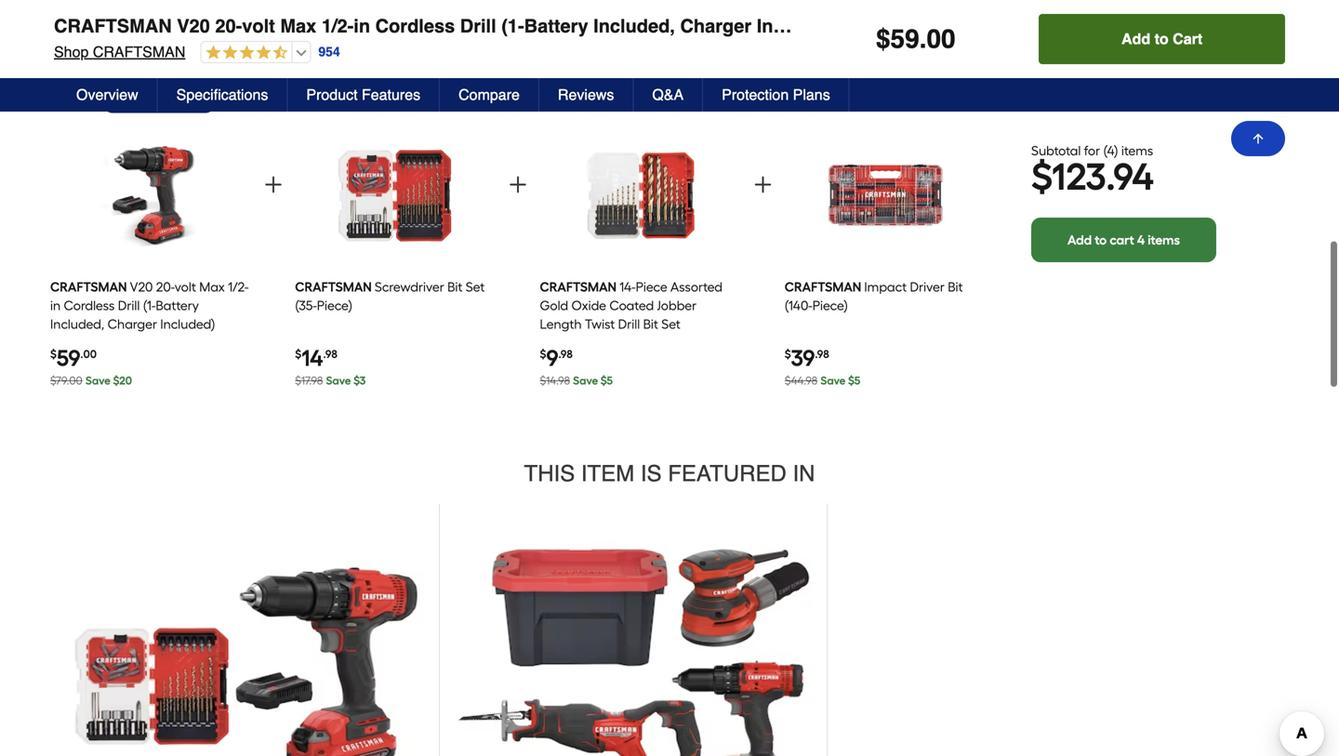Task type: describe. For each thing, give the bounding box(es) containing it.
impact
[[864, 279, 907, 295]]

.00
[[80, 347, 97, 361]]

coated
[[609, 298, 654, 313]]

1 horizontal spatial charger
[[680, 15, 752, 37]]

craftsman for 9
[[540, 279, 617, 295]]

volt inside v20 20-volt max 1/2- in cordless drill (1-battery included, charger included)
[[175, 279, 196, 295]]

$44.98 save $ 5
[[785, 374, 861, 387]]

for
[[1084, 143, 1100, 159]]

this item is featured in
[[524, 461, 815, 486]]

plus image
[[262, 173, 285, 196]]

save for 59
[[85, 374, 111, 387]]

(
[[1103, 143, 1107, 159]]

add for add to cart
[[1122, 30, 1151, 47]]

screwdriver bit set (35-piece)
[[295, 279, 485, 313]]

add to cart button
[[1039, 14, 1285, 64]]

current
[[114, 97, 171, 110]]

save for 39
[[821, 374, 846, 387]]

product features button
[[288, 78, 440, 112]]

cordless inside v20 20-volt max 1/2- in cordless drill (1-battery included, charger included)
[[64, 298, 115, 313]]

piece) for 14
[[317, 298, 353, 313]]

item
[[175, 97, 204, 110]]

craftsman screwdriver bit set (35-piece) image
[[335, 128, 456, 264]]

4 for subtotal for ( 4 ) items $ 123 .94
[[1107, 143, 1115, 159]]

(140-
[[785, 298, 813, 313]]

driver
[[910, 279, 945, 295]]

add for add to cart 4 items
[[1068, 232, 1092, 248]]

craftsman 14-piece assorted gold oxide coated jobber length twist drill bit set image
[[580, 128, 701, 264]]

reviews button
[[539, 78, 634, 112]]

selected for 39
[[816, 95, 867, 111]]

specifications button
[[158, 78, 288, 112]]

0 vertical spatial included)
[[757, 15, 839, 37]]

9
[[546, 344, 558, 371]]

craftsman up current
[[93, 43, 185, 60]]

$ right $17.98 at the left
[[353, 374, 360, 387]]

reviews
[[558, 86, 614, 103]]

.94
[[1106, 155, 1154, 199]]

$44.98
[[785, 374, 818, 387]]

plans
[[793, 86, 830, 103]]

this
[[524, 461, 575, 486]]

in
[[793, 461, 815, 486]]

$ inside subtotal for ( 4 ) items $ 123 .94
[[1031, 155, 1052, 199]]

is
[[641, 461, 662, 486]]

featured
[[668, 461, 787, 486]]

$17.98 save $ 3
[[295, 374, 366, 387]]

craftsman v20 20-volt max 1/2-in cordless drill (1-battery included, charger included)
[[54, 15, 839, 37]]

39 list item
[[785, 121, 986, 397]]

$ right $14.98
[[601, 374, 607, 387]]

add to cart 4 items link
[[1031, 218, 1217, 262]]

$79.00 save $ 20
[[50, 374, 132, 387]]

.98 for 14
[[323, 347, 337, 361]]

cart
[[1173, 30, 1203, 47]]

to for cart
[[1155, 30, 1169, 47]]

product features
[[306, 86, 421, 103]]

$14.98 save $ 5
[[540, 374, 613, 387]]

subtotal
[[1031, 143, 1081, 159]]

14-piece assorted gold oxide coated jobber length twist drill bit set
[[540, 279, 723, 332]]

0 vertical spatial in
[[354, 15, 370, 37]]

14-
[[620, 279, 636, 295]]

gold
[[540, 298, 568, 313]]

better together heading
[[48, 14, 1217, 44]]

$14.98
[[540, 374, 570, 387]]

.98 for 9
[[558, 347, 573, 361]]

5 for 39
[[854, 374, 861, 387]]

craftsman up shop craftsman
[[54, 15, 172, 37]]

v20 20-volt max 1/2-in cordless drill (1-battery included and charger included) & screwdriver bit set drill/driver (35-piece) image
[[67, 504, 439, 756]]

(1- inside v20 20-volt max 1/2- in cordless drill (1-battery included, charger included)
[[143, 298, 156, 313]]

9 list item
[[540, 121, 741, 397]]

0 vertical spatial 1/2-
[[322, 15, 354, 37]]

save for 14
[[326, 374, 351, 387]]

craftsman for 39
[[785, 279, 862, 295]]

)
[[1115, 143, 1118, 159]]

20
[[119, 374, 132, 387]]

craftsman v20 20-volt max 1/2-in cordless drill (1-battery included, charger included) image
[[91, 128, 211, 264]]

.
[[920, 24, 927, 54]]

current item
[[114, 97, 204, 110]]

123
[[1052, 155, 1106, 199]]

v20 inside v20 20-volt max 1/2- in cordless drill (1-battery included, charger included)
[[130, 279, 153, 295]]

954
[[318, 44, 340, 59]]

0 vertical spatial drill
[[460, 15, 496, 37]]

$ right $79.00
[[113, 374, 119, 387]]

14 list item
[[295, 121, 496, 397]]

piece) for 39
[[813, 298, 848, 313]]

features
[[362, 86, 421, 103]]

impact driver bit (140-piece)
[[785, 279, 963, 313]]

save for 9
[[573, 374, 598, 387]]

together
[[617, 16, 730, 43]]

included) inside v20 20-volt max 1/2- in cordless drill (1-battery included, charger included)
[[160, 316, 215, 332]]

arrow up image
[[1251, 131, 1266, 146]]

$ 14 .98
[[295, 344, 337, 371]]

bit inside screwdriver bit set (35-piece)
[[447, 279, 463, 295]]

protection plans button
[[703, 78, 850, 112]]



Task type: vqa. For each thing, say whether or not it's contained in the screenshot.
Therapy
no



Task type: locate. For each thing, give the bounding box(es) containing it.
add inside button
[[1122, 30, 1151, 47]]

0 vertical spatial max
[[280, 15, 316, 37]]

1 vertical spatial items
[[1148, 232, 1180, 248]]

2 horizontal spatial .98
[[815, 347, 829, 361]]

$ left for
[[1031, 155, 1052, 199]]

protection
[[722, 86, 789, 103]]

set inside screwdriver bit set (35-piece)
[[466, 279, 485, 295]]

0 horizontal spatial in
[[50, 298, 61, 313]]

selected down 954
[[326, 95, 377, 111]]

5 for 9
[[607, 374, 613, 387]]

.98 inside $ 14 .98
[[323, 347, 337, 361]]

piece) inside impact driver bit (140-piece)
[[813, 298, 848, 313]]

compare button
[[440, 78, 539, 112]]

0 vertical spatial charger
[[680, 15, 752, 37]]

1 vertical spatial in
[[50, 298, 61, 313]]

1 vertical spatial v20
[[130, 279, 153, 295]]

1 horizontal spatial 59
[[891, 24, 920, 54]]

1 horizontal spatial included)
[[757, 15, 839, 37]]

0 horizontal spatial cordless
[[64, 298, 115, 313]]

product
[[306, 86, 358, 103]]

save left 20 at the left of the page
[[85, 374, 111, 387]]

to inside button
[[1155, 30, 1169, 47]]

0 vertical spatial 59
[[891, 24, 920, 54]]

1 vertical spatial included,
[[50, 316, 104, 332]]

bit right driver
[[948, 279, 963, 295]]

1 horizontal spatial piece)
[[813, 298, 848, 313]]

0 horizontal spatial 59
[[57, 344, 80, 371]]

1 horizontal spatial (1-
[[502, 15, 524, 37]]

bit down coated
[[643, 316, 658, 332]]

4 right cart
[[1137, 232, 1145, 248]]

0 horizontal spatial 4
[[1107, 143, 1115, 159]]

1 vertical spatial add
[[1068, 232, 1092, 248]]

cordless up features
[[375, 15, 455, 37]]

compare
[[459, 86, 520, 103]]

in up product features
[[354, 15, 370, 37]]

1 vertical spatial volt
[[175, 279, 196, 295]]

1/2- inside v20 20-volt max 1/2- in cordless drill (1-battery included, charger included)
[[228, 279, 249, 295]]

2 .98 from the left
[[558, 347, 573, 361]]

4 for add to cart 4 items
[[1137, 232, 1145, 248]]

59 for .00
[[57, 344, 80, 371]]

bit
[[447, 279, 463, 295], [948, 279, 963, 295], [643, 316, 658, 332]]

overview
[[76, 86, 138, 103]]

drill up compare
[[460, 15, 496, 37]]

1 horizontal spatial max
[[280, 15, 316, 37]]

included)
[[757, 15, 839, 37], [160, 316, 215, 332]]

2 selected from the left
[[571, 95, 622, 111]]

1 vertical spatial 20-
[[156, 279, 175, 295]]

1 horizontal spatial included,
[[594, 15, 675, 37]]

add left 'cart'
[[1122, 30, 1151, 47]]

shop
[[54, 43, 89, 60]]

craftsman up (140-
[[785, 279, 862, 295]]

0 horizontal spatial 5
[[607, 374, 613, 387]]

1 horizontal spatial drill
[[460, 15, 496, 37]]

power tool essentials image
[[455, 504, 827, 756]]

2 vertical spatial drill
[[618, 316, 640, 332]]

$ 9 .98
[[540, 344, 573, 371]]

charger up protection
[[680, 15, 752, 37]]

$ right $44.98
[[848, 374, 854, 387]]

piece)
[[317, 298, 353, 313], [813, 298, 848, 313]]

piece) inside screwdriver bit set (35-piece)
[[317, 298, 353, 313]]

0 horizontal spatial 20-
[[156, 279, 175, 295]]

in up $ 59 .00
[[50, 298, 61, 313]]

battery inside v20 20-volt max 1/2- in cordless drill (1-battery included, charger included)
[[156, 298, 199, 313]]

.98 inside the $ 9 .98
[[558, 347, 573, 361]]

0 vertical spatial battery
[[524, 15, 588, 37]]

overview button
[[58, 78, 158, 112]]

0 vertical spatial included,
[[594, 15, 675, 37]]

plus image for 9
[[752, 173, 774, 196]]

save right $14.98
[[573, 374, 598, 387]]

1 vertical spatial set
[[661, 316, 681, 332]]

selected right protection
[[816, 95, 867, 111]]

screwdriver
[[375, 279, 444, 295]]

better
[[535, 16, 612, 43]]

.98 up $17.98 save $ 3
[[323, 347, 337, 361]]

2 piece) from the left
[[813, 298, 848, 313]]

59 for .
[[891, 24, 920, 54]]

save inside 9 list item
[[573, 374, 598, 387]]

volt
[[242, 15, 275, 37], [175, 279, 196, 295]]

59 up $79.00
[[57, 344, 80, 371]]

0 horizontal spatial (1-
[[143, 298, 156, 313]]

0 vertical spatial to
[[1155, 30, 1169, 47]]

.98 inside $ 39 .98
[[815, 347, 829, 361]]

2 horizontal spatial selected
[[816, 95, 867, 111]]

items inside subtotal for ( 4 ) items $ 123 .94
[[1122, 143, 1154, 159]]

save left 3
[[326, 374, 351, 387]]

14
[[302, 344, 323, 371]]

0 horizontal spatial drill
[[118, 298, 140, 313]]

protection plans
[[722, 86, 830, 103]]

39
[[791, 344, 815, 371]]

3 .98 from the left
[[815, 347, 829, 361]]

item
[[581, 461, 634, 486]]

max
[[280, 15, 316, 37], [199, 279, 225, 295]]

$ up $17.98 at the left
[[295, 347, 302, 361]]

0 horizontal spatial 1/2-
[[228, 279, 249, 295]]

2 5 from the left
[[854, 374, 861, 387]]

2 save from the left
[[326, 374, 351, 387]]

save inside 14 list item
[[326, 374, 351, 387]]

1 vertical spatial drill
[[118, 298, 140, 313]]

add to cart
[[1122, 30, 1203, 47]]

1 horizontal spatial battery
[[524, 15, 588, 37]]

0 horizontal spatial plus image
[[507, 173, 529, 196]]

20- up 4.5 stars image
[[215, 15, 242, 37]]

1 selected from the left
[[326, 95, 377, 111]]

1 horizontal spatial in
[[354, 15, 370, 37]]

assorted
[[671, 279, 723, 295]]

plus image
[[507, 173, 529, 196], [752, 173, 774, 196]]

0 vertical spatial (1-
[[502, 15, 524, 37]]

1 horizontal spatial add
[[1122, 30, 1151, 47]]

1 vertical spatial included)
[[160, 316, 215, 332]]

$ up $79.00
[[50, 347, 57, 361]]

craftsman inside 9 list item
[[540, 279, 617, 295]]

battery
[[524, 15, 588, 37], [156, 298, 199, 313]]

59
[[891, 24, 920, 54], [57, 344, 80, 371]]

20- down craftsman v20 20-volt max 1/2-in cordless drill (1-battery included, charger included) image
[[156, 279, 175, 295]]

.98 up $44.98 save $ 5 on the right of page
[[815, 347, 829, 361]]

save
[[85, 374, 111, 387], [326, 374, 351, 387], [573, 374, 598, 387], [821, 374, 846, 387]]

0 vertical spatial add
[[1122, 30, 1151, 47]]

included, up q&a
[[594, 15, 675, 37]]

1 horizontal spatial bit
[[643, 316, 658, 332]]

included, inside v20 20-volt max 1/2- in cordless drill (1-battery included, charger included)
[[50, 316, 104, 332]]

craftsman up (35-
[[295, 279, 372, 295]]

drill inside v20 20-volt max 1/2- in cordless drill (1-battery included, charger included)
[[118, 298, 140, 313]]

1 horizontal spatial 4
[[1137, 232, 1145, 248]]

0 horizontal spatial charger
[[108, 316, 157, 332]]

twist
[[585, 316, 615, 332]]

items right )
[[1122, 143, 1154, 159]]

in
[[354, 15, 370, 37], [50, 298, 61, 313]]

specifications
[[176, 86, 268, 103]]

in inside v20 20-volt max 1/2- in cordless drill (1-battery included, charger included)
[[50, 298, 61, 313]]

bit inside impact driver bit (140-piece)
[[948, 279, 963, 295]]

$ inside $ 14 .98
[[295, 347, 302, 361]]

1 horizontal spatial 20-
[[215, 15, 242, 37]]

set inside 14-piece assorted gold oxide coated jobber length twist drill bit set
[[661, 316, 681, 332]]

set right the screwdriver
[[466, 279, 485, 295]]

add
[[1122, 30, 1151, 47], [1068, 232, 1092, 248]]

0 vertical spatial set
[[466, 279, 485, 295]]

5 inside 9 list item
[[607, 374, 613, 387]]

4
[[1107, 143, 1115, 159], [1137, 232, 1145, 248]]

1 horizontal spatial 5
[[854, 374, 861, 387]]

1 horizontal spatial volt
[[242, 15, 275, 37]]

v20 20-volt max 1/2- in cordless drill (1-battery included, charger included)
[[50, 279, 249, 332]]

$ 39 .98
[[785, 344, 829, 371]]

$ up $44.98
[[785, 347, 791, 361]]

59 inside list item
[[57, 344, 80, 371]]

included,
[[594, 15, 675, 37], [50, 316, 104, 332]]

2 horizontal spatial bit
[[948, 279, 963, 295]]

better together
[[535, 16, 730, 43]]

1 vertical spatial battery
[[156, 298, 199, 313]]

$ left . at the top right of the page
[[876, 24, 891, 54]]

add to cart 4 items
[[1068, 232, 1180, 248]]

0 horizontal spatial included,
[[50, 316, 104, 332]]

save right $44.98
[[821, 374, 846, 387]]

0 horizontal spatial max
[[199, 279, 225, 295]]

cordless
[[375, 15, 455, 37], [64, 298, 115, 313]]

5
[[607, 374, 613, 387], [854, 374, 861, 387]]

selected left q&a
[[571, 95, 622, 111]]

q&a button
[[634, 78, 703, 112]]

1 vertical spatial charger
[[108, 316, 157, 332]]

max inside v20 20-volt max 1/2- in cordless drill (1-battery included, charger included)
[[199, 279, 225, 295]]

cart
[[1110, 232, 1134, 248]]

items right cart
[[1148, 232, 1180, 248]]

save inside 59 list item
[[85, 374, 111, 387]]

0 vertical spatial 20-
[[215, 15, 242, 37]]

v20 up 4.5 stars image
[[177, 15, 210, 37]]

3 selected from the left
[[816, 95, 867, 111]]

0 vertical spatial volt
[[242, 15, 275, 37]]

1 horizontal spatial .98
[[558, 347, 573, 361]]

$ 59 .00
[[50, 344, 97, 371]]

0 vertical spatial v20
[[177, 15, 210, 37]]

1 horizontal spatial selected
[[571, 95, 622, 111]]

00
[[927, 24, 956, 54]]

piece) up $ 39 .98
[[813, 298, 848, 313]]

craftsman up oxide
[[540, 279, 617, 295]]

1 vertical spatial 1/2-
[[228, 279, 249, 295]]

3 save from the left
[[573, 374, 598, 387]]

length
[[540, 316, 582, 332]]

2 horizontal spatial drill
[[618, 316, 640, 332]]

craftsman
[[54, 15, 172, 37], [93, 43, 185, 60], [50, 279, 127, 295], [295, 279, 372, 295], [540, 279, 617, 295], [785, 279, 862, 295]]

59 left 00
[[891, 24, 920, 54]]

0 horizontal spatial .98
[[323, 347, 337, 361]]

jobber
[[657, 298, 697, 313]]

piece) up $ 14 .98
[[317, 298, 353, 313]]

0 horizontal spatial piece)
[[317, 298, 353, 313]]

bit right the screwdriver
[[447, 279, 463, 295]]

drill
[[460, 15, 496, 37], [118, 298, 140, 313], [618, 316, 640, 332]]

craftsman up .00
[[50, 279, 127, 295]]

1 vertical spatial max
[[199, 279, 225, 295]]

4 right for
[[1107, 143, 1115, 159]]

4 inside subtotal for ( 4 ) items $ 123 .94
[[1107, 143, 1115, 159]]

0 vertical spatial items
[[1122, 143, 1154, 159]]

0 horizontal spatial add
[[1068, 232, 1092, 248]]

v20 down craftsman v20 20-volt max 1/2-in cordless drill (1-battery included, charger included) image
[[130, 279, 153, 295]]

1 .98 from the left
[[323, 347, 337, 361]]

set down jobber
[[661, 316, 681, 332]]

1 vertical spatial to
[[1095, 232, 1107, 248]]

1 vertical spatial 4
[[1137, 232, 1145, 248]]

.98
[[323, 347, 337, 361], [558, 347, 573, 361], [815, 347, 829, 361]]

craftsman for 14
[[295, 279, 372, 295]]

craftsman inside 14 list item
[[295, 279, 372, 295]]

0 vertical spatial cordless
[[375, 15, 455, 37]]

1 horizontal spatial plus image
[[752, 173, 774, 196]]

included, up .00
[[50, 316, 104, 332]]

1 horizontal spatial 1/2-
[[322, 15, 354, 37]]

charger inside v20 20-volt max 1/2- in cordless drill (1-battery included, charger included)
[[108, 316, 157, 332]]

to for cart
[[1095, 232, 1107, 248]]

$79.00
[[50, 374, 82, 387]]

bit inside 14-piece assorted gold oxide coated jobber length twist drill bit set
[[643, 316, 658, 332]]

to left cart
[[1095, 232, 1107, 248]]

save inside 39 list item
[[821, 374, 846, 387]]

set
[[466, 279, 485, 295], [661, 316, 681, 332]]

.98 up $14.98
[[558, 347, 573, 361]]

(35-
[[295, 298, 317, 313]]

5 right $44.98
[[854, 374, 861, 387]]

subtotal for ( 4 ) items $ 123 .94
[[1031, 143, 1154, 199]]

5 right $14.98
[[607, 374, 613, 387]]

drill inside 14-piece assorted gold oxide coated jobber length twist drill bit set
[[618, 316, 640, 332]]

$ inside $ 39 .98
[[785, 347, 791, 361]]

drill down coated
[[618, 316, 640, 332]]

1 piece) from the left
[[317, 298, 353, 313]]

piece
[[636, 279, 667, 295]]

1 horizontal spatial cordless
[[375, 15, 455, 37]]

$ inside the $ 9 .98
[[540, 347, 546, 361]]

1 vertical spatial cordless
[[64, 298, 115, 313]]

shop craftsman
[[54, 43, 185, 60]]

1 vertical spatial (1-
[[143, 298, 156, 313]]

0 vertical spatial 4
[[1107, 143, 1115, 159]]

4.5 stars image
[[201, 45, 288, 62]]

plus image for 14
[[507, 173, 529, 196]]

0 horizontal spatial battery
[[156, 298, 199, 313]]

craftsman impact driver bit (140-piece) image
[[825, 128, 946, 264]]

cordless up .00
[[64, 298, 115, 313]]

0 horizontal spatial included)
[[160, 316, 215, 332]]

items
[[1122, 143, 1154, 159], [1148, 232, 1180, 248]]

drill up 20 at the left of the page
[[118, 298, 140, 313]]

3
[[360, 374, 366, 387]]

1 horizontal spatial v20
[[177, 15, 210, 37]]

4 save from the left
[[821, 374, 846, 387]]

0 horizontal spatial volt
[[175, 279, 196, 295]]

1 plus image from the left
[[507, 173, 529, 196]]

selected
[[326, 95, 377, 111], [571, 95, 622, 111], [816, 95, 867, 111]]

charger
[[680, 15, 752, 37], [108, 316, 157, 332]]

0 horizontal spatial bit
[[447, 279, 463, 295]]

(1-
[[502, 15, 524, 37], [143, 298, 156, 313]]

1 vertical spatial 59
[[57, 344, 80, 371]]

$ 59 . 00
[[876, 24, 956, 54]]

craftsman for 59
[[50, 279, 127, 295]]

selected for 14
[[326, 95, 377, 111]]

0 horizontal spatial v20
[[130, 279, 153, 295]]

q&a
[[652, 86, 684, 103]]

0 horizontal spatial to
[[1095, 232, 1107, 248]]

0 horizontal spatial set
[[466, 279, 485, 295]]

1 horizontal spatial set
[[661, 316, 681, 332]]

to left 'cart'
[[1155, 30, 1169, 47]]

$17.98
[[295, 374, 323, 387]]

charger up 20 at the left of the page
[[108, 316, 157, 332]]

.98 for 39
[[815, 347, 829, 361]]

20-
[[215, 15, 242, 37], [156, 279, 175, 295]]

oxide
[[572, 298, 606, 313]]

$ up $14.98
[[540, 347, 546, 361]]

20- inside v20 20-volt max 1/2- in cordless drill (1-battery included, charger included)
[[156, 279, 175, 295]]

add left cart
[[1068, 232, 1092, 248]]

$ inside $ 59 .00
[[50, 347, 57, 361]]

$
[[876, 24, 891, 54], [1031, 155, 1052, 199], [50, 347, 57, 361], [295, 347, 302, 361], [540, 347, 546, 361], [785, 347, 791, 361], [113, 374, 119, 387], [353, 374, 360, 387], [601, 374, 607, 387], [848, 374, 854, 387]]

1 5 from the left
[[607, 374, 613, 387]]

59 list item
[[50, 121, 252, 397]]

craftsman inside 59 list item
[[50, 279, 127, 295]]

craftsman inside 39 list item
[[785, 279, 862, 295]]

1 horizontal spatial to
[[1155, 30, 1169, 47]]

5 inside 39 list item
[[854, 374, 861, 387]]

2 plus image from the left
[[752, 173, 774, 196]]

1 save from the left
[[85, 374, 111, 387]]

0 horizontal spatial selected
[[326, 95, 377, 111]]



